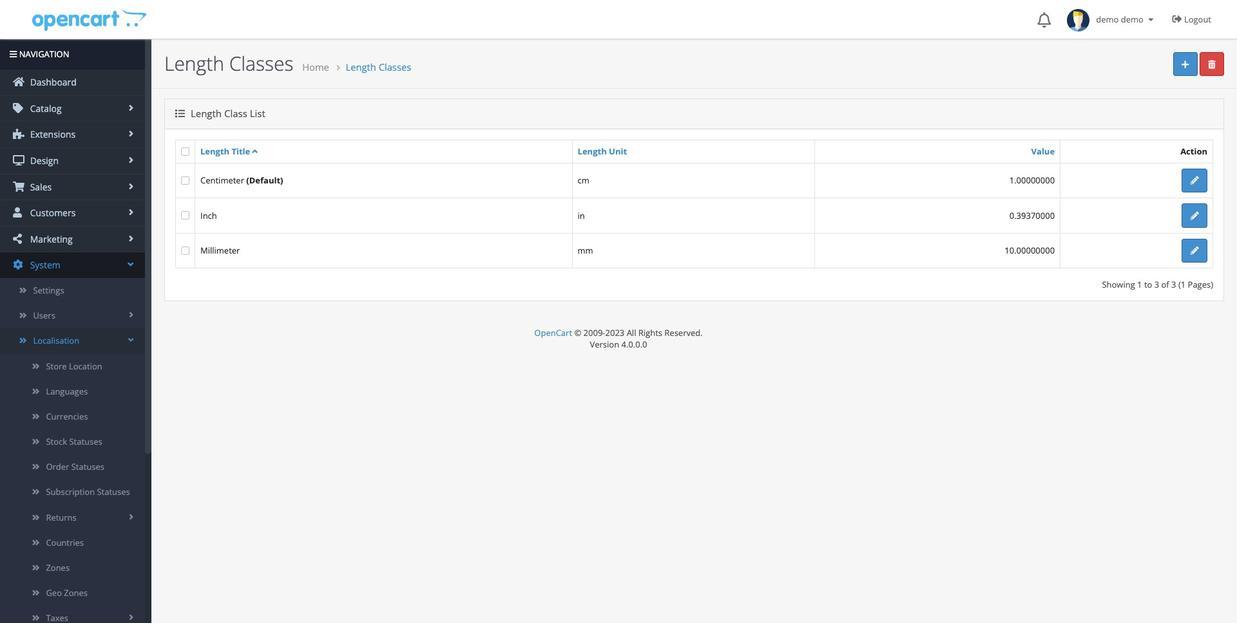 Task type: describe. For each thing, give the bounding box(es) containing it.
zones link
[[0, 556, 145, 581]]

sales
[[28, 181, 52, 193]]

settings link
[[0, 278, 145, 304]]

edit image for 0.39370000
[[1191, 212, 1199, 220]]

(1
[[1179, 279, 1186, 291]]

subscription
[[46, 487, 95, 498]]

users link
[[0, 304, 145, 329]]

demo demo
[[1090, 14, 1146, 25]]

opencart link
[[534, 328, 572, 339]]

sign out alt image
[[1173, 14, 1182, 24]]

class
[[224, 107, 247, 120]]

returns link
[[0, 506, 145, 531]]

title
[[232, 145, 250, 157]]

edit image
[[1191, 247, 1199, 255]]

action
[[1181, 146, 1208, 157]]

extensions
[[28, 128, 75, 141]]

marketing link
[[0, 227, 145, 252]]

navigation
[[17, 48, 69, 60]]

system link
[[0, 253, 145, 278]]

catalog
[[28, 102, 62, 115]]

list
[[250, 107, 265, 120]]

caret down image
[[1146, 15, 1157, 24]]

edit image for 1.00000000
[[1191, 177, 1199, 185]]

bars image
[[10, 50, 17, 59]]

bell image
[[1038, 12, 1051, 28]]

of
[[1162, 279, 1170, 291]]

mm
[[578, 245, 593, 257]]

centimeter
[[200, 175, 244, 187]]

users
[[33, 310, 55, 322]]

stock statuses link
[[0, 430, 145, 455]]

opencart © 2009-2023 all rights reserved. version 4.0.0.0
[[534, 328, 703, 351]]

languages
[[46, 386, 88, 397]]

length unit
[[578, 146, 627, 157]]

desktop image
[[13, 155, 24, 166]]

subscription statuses link
[[0, 480, 145, 506]]

add new image
[[1182, 60, 1189, 69]]

store location
[[46, 361, 102, 372]]

length classes link
[[346, 61, 411, 73]]

length title
[[200, 145, 250, 157]]

length right list icon
[[191, 107, 222, 120]]

0 vertical spatial zones
[[46, 563, 70, 574]]

reserved.
[[665, 328, 703, 339]]

cog image
[[13, 260, 24, 270]]

dashboard link
[[0, 70, 145, 95]]

1 demo from the left
[[1096, 14, 1119, 25]]

1 3 from the left
[[1155, 279, 1160, 291]]

customers
[[28, 207, 76, 219]]

shopping cart image
[[13, 181, 24, 192]]

length for length unit 'link'
[[578, 146, 607, 157]]

design
[[28, 155, 59, 167]]

stock statuses
[[46, 436, 102, 448]]

0 horizontal spatial length classes
[[164, 50, 293, 77]]

2009-
[[584, 328, 606, 339]]

geo zones
[[46, 588, 88, 599]]

user image
[[13, 208, 24, 218]]

©
[[574, 328, 581, 339]]

location
[[69, 361, 102, 372]]

catalog link
[[0, 96, 145, 121]]

1 horizontal spatial length classes
[[346, 61, 411, 73]]

demo demo link
[[1061, 0, 1163, 39]]

1 horizontal spatial classes
[[379, 61, 411, 73]]

system
[[28, 259, 60, 272]]

to
[[1145, 279, 1153, 291]]

(default)
[[246, 175, 283, 187]]

showing 1 to 3 of 3 (1 pages)
[[1102, 279, 1214, 291]]

currencies link
[[0, 405, 145, 430]]

puzzle piece image
[[13, 129, 24, 139]]

opencart
[[534, 328, 572, 339]]

tag image
[[13, 103, 24, 113]]

statuses for subscription statuses
[[97, 487, 130, 498]]



Task type: locate. For each thing, give the bounding box(es) containing it.
logout
[[1184, 14, 1212, 25]]

length for length title link
[[200, 145, 230, 157]]

demo left "caret down" image
[[1121, 14, 1144, 25]]

design link
[[0, 148, 145, 174]]

statuses for order statuses
[[71, 462, 104, 473]]

languages link
[[0, 379, 145, 405]]

zones inside 'link'
[[64, 588, 88, 599]]

2 demo from the left
[[1121, 14, 1144, 25]]

dashboard
[[28, 76, 77, 88]]

zones right geo
[[64, 588, 88, 599]]

length classes
[[164, 50, 293, 77], [346, 61, 411, 73]]

logout link
[[1163, 0, 1224, 39]]

0 horizontal spatial demo
[[1096, 14, 1119, 25]]

length left title
[[200, 145, 230, 157]]

length for length classes link
[[346, 61, 376, 73]]

edit image down action
[[1191, 177, 1199, 185]]

statuses up subscription statuses
[[71, 462, 104, 473]]

1 vertical spatial edit image
[[1191, 212, 1199, 220]]

edit image up edit icon
[[1191, 212, 1199, 220]]

share alt image
[[13, 234, 24, 244]]

localisation link
[[0, 329, 145, 354]]

3 left (1
[[1172, 279, 1177, 291]]

0.39370000
[[1010, 210, 1055, 222]]

returns
[[46, 512, 77, 524]]

version
[[590, 339, 619, 351]]

customers link
[[0, 201, 145, 226]]

showing
[[1102, 279, 1135, 291]]

4.0.0.0
[[622, 339, 647, 351]]

in
[[578, 210, 585, 222]]

geo
[[46, 588, 62, 599]]

edit image
[[1191, 177, 1199, 185], [1191, 212, 1199, 220]]

settings
[[33, 285, 64, 296]]

rights
[[639, 328, 662, 339]]

statuses for stock statuses
[[69, 436, 102, 448]]

length classes right home
[[346, 61, 411, 73]]

1 horizontal spatial 3
[[1172, 279, 1177, 291]]

1.00000000
[[1010, 175, 1055, 187]]

currencies
[[46, 411, 88, 423]]

extensions link
[[0, 122, 145, 148]]

list image
[[175, 109, 185, 119]]

countries link
[[0, 531, 145, 556]]

0 vertical spatial edit image
[[1191, 177, 1199, 185]]

zones
[[46, 563, 70, 574], [64, 588, 88, 599]]

length up list icon
[[164, 50, 224, 77]]

classes
[[229, 50, 293, 77], [379, 61, 411, 73]]

delete image
[[1209, 60, 1216, 69]]

store location link
[[0, 354, 145, 379]]

length classes up length class list
[[164, 50, 293, 77]]

length left unit
[[578, 146, 607, 157]]

2023
[[605, 328, 625, 339]]

demo demo image
[[1067, 9, 1090, 32]]

subscription statuses
[[46, 487, 130, 498]]

centimeter (default)
[[200, 175, 283, 187]]

order statuses link
[[0, 455, 145, 480]]

2 3 from the left
[[1172, 279, 1177, 291]]

stock
[[46, 436, 67, 448]]

1 edit image from the top
[[1191, 177, 1199, 185]]

3
[[1155, 279, 1160, 291], [1172, 279, 1177, 291]]

length unit link
[[578, 146, 627, 157]]

2 edit image from the top
[[1191, 212, 1199, 220]]

localisation
[[33, 335, 79, 347]]

value
[[1032, 146, 1055, 157]]

statuses right subscription
[[97, 487, 130, 498]]

1 vertical spatial zones
[[64, 588, 88, 599]]

statuses
[[69, 436, 102, 448], [71, 462, 104, 473], [97, 487, 130, 498]]

opencart image
[[31, 7, 147, 31]]

demo
[[1096, 14, 1119, 25], [1121, 14, 1144, 25]]

demo right demo demo icon
[[1096, 14, 1119, 25]]

statuses up order statuses
[[69, 436, 102, 448]]

millimeter
[[200, 245, 240, 257]]

0 horizontal spatial 3
[[1155, 279, 1160, 291]]

order statuses
[[46, 462, 104, 473]]

value link
[[1032, 146, 1055, 157]]

10.00000000
[[1005, 245, 1055, 257]]

order
[[46, 462, 69, 473]]

length class list
[[188, 107, 265, 120]]

store
[[46, 361, 67, 372]]

marketing
[[28, 233, 73, 245]]

0 horizontal spatial classes
[[229, 50, 293, 77]]

home
[[302, 61, 329, 73]]

1 vertical spatial statuses
[[71, 462, 104, 473]]

1 horizontal spatial demo
[[1121, 14, 1144, 25]]

home link
[[302, 61, 329, 73]]

pages)
[[1188, 279, 1214, 291]]

length right home
[[346, 61, 376, 73]]

sales link
[[0, 174, 145, 200]]

countries
[[46, 537, 84, 549]]

1
[[1138, 279, 1142, 291]]

None checkbox
[[181, 147, 189, 156], [181, 177, 189, 185], [181, 212, 189, 220], [181, 247, 189, 255], [181, 147, 189, 156], [181, 177, 189, 185], [181, 212, 189, 220], [181, 247, 189, 255]]

length title link
[[200, 145, 258, 157]]

home image
[[13, 77, 24, 87]]

all
[[627, 328, 636, 339]]

inch
[[200, 210, 217, 222]]

0 vertical spatial statuses
[[69, 436, 102, 448]]

geo zones link
[[0, 581, 145, 607]]

2 vertical spatial statuses
[[97, 487, 130, 498]]

unit
[[609, 146, 627, 157]]

3 left of
[[1155, 279, 1160, 291]]

zones up geo
[[46, 563, 70, 574]]

cm
[[578, 175, 590, 187]]

length
[[164, 50, 224, 77], [346, 61, 376, 73], [191, 107, 222, 120], [200, 145, 230, 157], [578, 146, 607, 157]]



Task type: vqa. For each thing, say whether or not it's contained in the screenshot.
Statuses associated with Stock Statuses
yes



